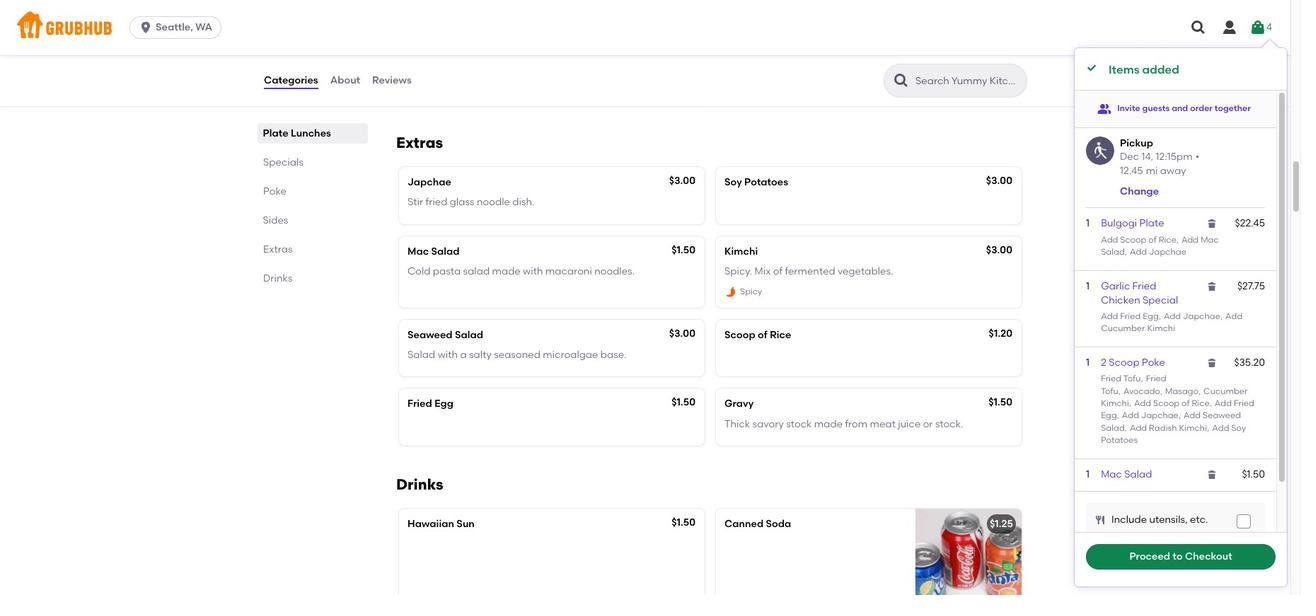Task type: vqa. For each thing, say whether or not it's contained in the screenshot.
petal
no



Task type: describe. For each thing, give the bounding box(es) containing it.
kimchi up spicy.
[[725, 245, 758, 257]]

of down 'spicy'
[[758, 329, 768, 341]]

garlic
[[1101, 280, 1130, 292]]

4 for 4
[[1267, 21, 1272, 33]]

14,
[[1142, 151, 1154, 163]]

macaroni
[[545, 265, 592, 277]]

egg for add fried egg add japchae
[[1143, 311, 1159, 321]]

guests
[[1143, 103, 1170, 113]]

salad inside add mac salad
[[1101, 247, 1125, 257]]

fried inside add fried egg
[[1234, 398, 1255, 408]]

scoop down spicy image
[[725, 329, 756, 341]]

fried inside fried tofu
[[1146, 374, 1167, 384]]

svg image left items
[[1086, 62, 1098, 74]]

svg image left include
[[1095, 514, 1106, 526]]

2
[[1101, 357, 1107, 369]]

1 for garlic
[[1086, 280, 1090, 292]]

add inside add fried egg
[[1215, 398, 1232, 408]]

0 horizontal spatial mac
[[408, 245, 429, 257]]

base.
[[601, 349, 627, 361]]

vegetables.
[[838, 265, 893, 277]]

seasoned
[[494, 349, 541, 361]]

spicy
[[740, 287, 762, 297]]

garlic fried chicken special link
[[1101, 280, 1178, 306]]

1 horizontal spatial extras
[[396, 134, 443, 152]]

add seaweed salad
[[1101, 411, 1241, 433]]

gravy
[[725, 398, 754, 410]]

$1.20
[[989, 327, 1013, 339]]

pickup icon image
[[1086, 136, 1115, 165]]

svg image inside the seattle, wa button
[[139, 21, 153, 35]]

pickup
[[1120, 137, 1153, 149]]

order
[[1190, 103, 1213, 113]]

pickup dec 14, 12:15pm • 12.45 mi away
[[1120, 137, 1200, 177]]

mix
[[755, 265, 771, 277]]

cucumber kimchi
[[1101, 386, 1248, 408]]

or
[[923, 418, 933, 430]]

dumplings.
[[554, 77, 607, 89]]

gyoza
[[408, 57, 438, 69]]

add fried egg add japchae
[[1101, 311, 1221, 321]]

scoop down avocado masago
[[1154, 398, 1180, 408]]

proceed to checkout button
[[1086, 544, 1276, 570]]

1 for bulgogi
[[1086, 218, 1090, 230]]

lunches
[[291, 127, 331, 139]]

proceed
[[1130, 550, 1170, 562]]

1 for 2
[[1086, 357, 1090, 369]]

1 horizontal spatial fried
[[449, 77, 471, 89]]

0 horizontal spatial mac salad
[[408, 245, 460, 257]]

categories
[[264, 74, 318, 86]]

microalgae
[[543, 349, 598, 361]]

salty
[[469, 349, 492, 361]]

0 vertical spatial add scoop of rice
[[1101, 235, 1177, 245]]

seaweed inside "add seaweed salad"
[[1203, 411, 1241, 421]]

1 vertical spatial rice
[[770, 329, 791, 341]]

items added tooltip
[[1075, 40, 1287, 587]]

0 vertical spatial add japchae
[[1130, 247, 1187, 257]]

include
[[1112, 513, 1147, 526]]

about button
[[330, 55, 361, 106]]

cucumber inside the add cucumber kimchi
[[1101, 324, 1145, 334]]

away
[[1160, 165, 1186, 177]]

specials
[[263, 156, 303, 168]]

chicken
[[1101, 294, 1140, 306]]

together
[[1215, 103, 1251, 113]]

12:15pm
[[1156, 151, 1193, 163]]

add fried egg
[[1101, 398, 1255, 421]]

0 vertical spatial soy
[[725, 176, 742, 188]]

reviews button
[[372, 55, 412, 106]]

include utensils, etc.
[[1112, 513, 1208, 526]]

special
[[1143, 294, 1178, 306]]

1 horizontal spatial mac
[[1101, 468, 1122, 480]]

1 vertical spatial with
[[438, 349, 458, 361]]

svg image right etc.
[[1240, 517, 1248, 526]]

4 pieces fried pork and veggie dumplings.
[[408, 77, 607, 89]]

people icon image
[[1098, 102, 1112, 116]]

seattle, wa
[[156, 21, 212, 33]]

0 horizontal spatial plate
[[263, 127, 289, 139]]

spicy. mix of fermented vegetables.
[[725, 265, 893, 277]]

add cucumber kimchi
[[1101, 311, 1243, 334]]

checkout
[[1185, 550, 1232, 562]]

pork
[[474, 77, 495, 89]]

1 horizontal spatial tofu
[[1124, 374, 1141, 384]]

cold
[[408, 265, 431, 277]]

4 for 4 pieces fried pork and veggie dumplings.
[[408, 77, 413, 89]]

garlic fried chicken special
[[1101, 280, 1178, 306]]

add radish kimchi
[[1130, 423, 1207, 433]]

scoop of rice
[[725, 329, 791, 341]]

stock.
[[935, 418, 963, 430]]

hawaiian
[[408, 518, 454, 530]]

$4.50
[[669, 56, 696, 68]]

proceed to checkout
[[1130, 550, 1232, 562]]

sides
[[263, 214, 289, 226]]

$22.45
[[1235, 218, 1265, 230]]

tofu inside fried tofu
[[1101, 386, 1119, 396]]

avocado masago
[[1124, 386, 1199, 396]]

mac salad link
[[1101, 468, 1152, 480]]

fried egg
[[408, 398, 453, 410]]

0 vertical spatial and
[[498, 77, 517, 89]]

svg image up etc.
[[1207, 469, 1218, 480]]

cucumber inside cucumber kimchi
[[1204, 386, 1248, 396]]

main navigation navigation
[[0, 0, 1291, 55]]

of down masago
[[1182, 398, 1190, 408]]

svg image left $35.20
[[1207, 357, 1218, 369]]

salad inside "add seaweed salad"
[[1101, 423, 1125, 433]]

search icon image
[[893, 72, 910, 89]]

salad up the pasta
[[431, 245, 460, 257]]

thick
[[725, 418, 750, 430]]

stir fried glass noodle dish.
[[408, 196, 535, 208]]

change button
[[1120, 185, 1159, 199]]

wa
[[195, 21, 212, 33]]

$27.75
[[1238, 280, 1265, 292]]

of down the bulgogi plate
[[1149, 235, 1157, 245]]

kimchi inside the add cucumber kimchi
[[1147, 324, 1175, 334]]

stock
[[786, 418, 812, 430]]

salad up a
[[455, 329, 483, 341]]

dec
[[1120, 151, 1139, 163]]

plate lunches
[[263, 127, 331, 139]]

bulgogi
[[1101, 218, 1137, 230]]

soy inside add soy potatoes
[[1232, 423, 1246, 433]]

invite guests and order together button
[[1098, 96, 1251, 121]]

soy potatoes
[[725, 176, 788, 188]]



Task type: locate. For each thing, give the bounding box(es) containing it.
made for from
[[814, 418, 843, 430]]

0 vertical spatial with
[[523, 265, 543, 277]]

1 left mac salad "link"
[[1086, 468, 1090, 480]]

potatoes inside add soy potatoes
[[1101, 435, 1138, 445]]

1 vertical spatial 4
[[408, 77, 413, 89]]

salad
[[463, 265, 490, 277]]

plate inside items added tooltip
[[1140, 218, 1164, 230]]

rice down mix
[[770, 329, 791, 341]]

2 vertical spatial mac
[[1101, 468, 1122, 480]]

2 vertical spatial rice
[[1192, 398, 1210, 408]]

add scoop of rice down the bulgogi plate
[[1101, 235, 1177, 245]]

0 horizontal spatial and
[[498, 77, 517, 89]]

3 1 from the top
[[1086, 357, 1090, 369]]

tofu up avocado
[[1124, 374, 1141, 384]]

kimchi inside cucumber kimchi
[[1101, 398, 1129, 408]]

1 vertical spatial and
[[1172, 103, 1188, 113]]

$1.25
[[990, 518, 1013, 530]]

0 horizontal spatial soy
[[725, 176, 742, 188]]

1 horizontal spatial rice
[[1159, 235, 1177, 245]]

1 vertical spatial egg
[[435, 398, 453, 410]]

glass
[[450, 196, 475, 208]]

sun
[[457, 518, 475, 530]]

and right pork
[[498, 77, 517, 89]]

1 vertical spatial soy
[[1232, 423, 1246, 433]]

0 vertical spatial plate
[[263, 127, 289, 139]]

extras down sides
[[263, 243, 293, 255]]

1 for mac
[[1086, 468, 1090, 480]]

salad down seaweed salad
[[408, 349, 435, 361]]

add japchae down the bulgogi plate
[[1130, 247, 1187, 257]]

and
[[498, 77, 517, 89], [1172, 103, 1188, 113]]

bulgogi plate
[[1101, 218, 1164, 230]]

cucumber down $35.20
[[1204, 386, 1248, 396]]

mac salad up the pasta
[[408, 245, 460, 257]]

hawaiian sun
[[408, 518, 475, 530]]

kimchi down add fried egg add japchae
[[1147, 324, 1175, 334]]

canned soda image
[[916, 509, 1022, 595]]

rice down masago
[[1192, 398, 1210, 408]]

add inside "add seaweed salad"
[[1184, 411, 1201, 421]]

0 horizontal spatial egg
[[435, 398, 453, 410]]

salad up include
[[1125, 468, 1152, 480]]

scoop down the bulgogi plate
[[1120, 235, 1147, 245]]

1 horizontal spatial cucumber
[[1204, 386, 1248, 396]]

1 vertical spatial plate
[[1140, 218, 1164, 230]]

mac salad inside items added tooltip
[[1101, 468, 1152, 480]]

add mac salad
[[1101, 235, 1219, 257]]

svg image left 'seattle,'
[[139, 21, 153, 35]]

svg image
[[1190, 19, 1207, 36], [1221, 19, 1238, 36], [1250, 19, 1267, 36], [1207, 218, 1218, 230], [1207, 281, 1218, 292]]

of right mix
[[773, 265, 783, 277]]

0 horizontal spatial rice
[[770, 329, 791, 341]]

0 horizontal spatial extras
[[263, 243, 293, 255]]

0 horizontal spatial 4
[[408, 77, 413, 89]]

1 vertical spatial potatoes
[[1101, 435, 1138, 445]]

made right salad
[[492, 265, 521, 277]]

0 vertical spatial drinks
[[263, 272, 292, 284]]

1 horizontal spatial soy
[[1232, 423, 1246, 433]]

4 inside button
[[1267, 21, 1272, 33]]

plate up the specials
[[263, 127, 289, 139]]

egg down special
[[1143, 311, 1159, 321]]

and left order
[[1172, 103, 1188, 113]]

salad with a salty seasoned microalgae base.
[[408, 349, 627, 361]]

0 vertical spatial fried
[[449, 77, 471, 89]]

with left a
[[438, 349, 458, 361]]

2 horizontal spatial egg
[[1143, 311, 1159, 321]]

2 horizontal spatial mac
[[1201, 235, 1219, 245]]

0 vertical spatial potatoes
[[744, 176, 788, 188]]

made left from
[[814, 418, 843, 430]]

1 horizontal spatial with
[[523, 265, 543, 277]]

kimchi down add fried egg
[[1179, 423, 1207, 433]]

thick savory stock made from meat juice or stock.
[[725, 418, 963, 430]]

invite
[[1118, 103, 1141, 113]]

plate up add mac salad
[[1140, 218, 1164, 230]]

with
[[523, 265, 543, 277], [438, 349, 458, 361]]

seattle, wa button
[[130, 16, 227, 39]]

0 vertical spatial tofu
[[1124, 374, 1141, 384]]

1 vertical spatial drinks
[[396, 475, 443, 493]]

1 horizontal spatial made
[[814, 418, 843, 430]]

0 horizontal spatial with
[[438, 349, 458, 361]]

extras
[[396, 134, 443, 152], [263, 243, 293, 255]]

spicy image
[[725, 286, 737, 299]]

avocado
[[1124, 386, 1160, 396]]

1 horizontal spatial mac salad
[[1101, 468, 1152, 480]]

fried tofu down 2 scoop poke
[[1101, 374, 1167, 396]]

rice down the bulgogi plate
[[1159, 235, 1177, 245]]

1 vertical spatial add scoop of rice
[[1134, 398, 1210, 408]]

0 horizontal spatial fried
[[426, 196, 448, 208]]

extras up stir
[[396, 134, 443, 152]]

salad
[[431, 245, 460, 257], [1101, 247, 1125, 257], [455, 329, 483, 341], [408, 349, 435, 361], [1101, 423, 1125, 433], [1125, 468, 1152, 480]]

kimchi
[[725, 245, 758, 257], [1147, 324, 1175, 334], [1101, 398, 1129, 408], [1179, 423, 1207, 433]]

add soy potatoes
[[1101, 423, 1246, 445]]

add japchae up the radish
[[1122, 411, 1179, 421]]

etc.
[[1190, 513, 1208, 526]]

1 horizontal spatial poke
[[1142, 357, 1165, 369]]

and inside button
[[1172, 103, 1188, 113]]

1 vertical spatial extras
[[263, 243, 293, 255]]

0 horizontal spatial potatoes
[[744, 176, 788, 188]]

pieces
[[416, 77, 447, 89]]

spicy.
[[725, 265, 752, 277]]

add
[[1101, 235, 1118, 245], [1182, 235, 1199, 245], [1130, 247, 1147, 257], [1101, 311, 1118, 321], [1164, 311, 1181, 321], [1226, 311, 1243, 321], [1134, 398, 1151, 408], [1215, 398, 1232, 408], [1122, 411, 1139, 421], [1184, 411, 1201, 421], [1130, 423, 1147, 433], [1212, 423, 1230, 433]]

$1.50
[[672, 244, 696, 256], [672, 396, 696, 408], [989, 396, 1013, 408], [1242, 468, 1265, 480], [672, 516, 696, 528]]

noodles.
[[595, 265, 635, 277]]

0 horizontal spatial poke
[[263, 185, 286, 197]]

veggie
[[519, 77, 551, 89]]

seaweed salad
[[408, 329, 483, 341]]

salad down avocado
[[1101, 423, 1125, 433]]

plate
[[263, 127, 289, 139], [1140, 218, 1164, 230]]

scoop right 2
[[1109, 357, 1140, 369]]

mac salad up include
[[1101, 468, 1152, 480]]

mac salad
[[408, 245, 460, 257], [1101, 468, 1152, 480]]

egg
[[1143, 311, 1159, 321], [435, 398, 453, 410], [1101, 411, 1117, 421]]

dish.
[[512, 196, 535, 208]]

egg for add fried egg
[[1101, 411, 1117, 421]]

4
[[1267, 21, 1272, 33], [408, 77, 413, 89]]

1 vertical spatial add japchae
[[1122, 411, 1179, 421]]

add scoop of rice
[[1101, 235, 1177, 245], [1134, 398, 1210, 408]]

seaweed down cucumber kimchi
[[1203, 411, 1241, 421]]

mac inside add mac salad
[[1201, 235, 1219, 245]]

tofu down 2
[[1101, 386, 1119, 396]]

0 horizontal spatial tofu
[[1101, 386, 1119, 396]]

made for with
[[492, 265, 521, 277]]

mi
[[1146, 165, 1158, 177]]

1 vertical spatial tofu
[[1101, 386, 1119, 396]]

add inside add mac salad
[[1182, 235, 1199, 245]]

0 vertical spatial poke
[[263, 185, 286, 197]]

meat
[[870, 418, 896, 430]]

1 horizontal spatial plate
[[1140, 218, 1164, 230]]

0 vertical spatial 4
[[1267, 21, 1272, 33]]

added
[[1143, 63, 1180, 76]]

0 vertical spatial mac salad
[[408, 245, 460, 257]]

1 vertical spatial fried
[[426, 196, 448, 208]]

4 1 from the top
[[1086, 468, 1090, 480]]

0 vertical spatial made
[[492, 265, 521, 277]]

kimchi down avocado
[[1101, 398, 1129, 408]]

items
[[1109, 63, 1140, 76]]

1 vertical spatial seaweed
[[1203, 411, 1241, 421]]

a
[[460, 349, 467, 361]]

1 left bulgogi
[[1086, 218, 1090, 230]]

1 horizontal spatial seaweed
[[1203, 411, 1241, 421]]

categories button
[[263, 55, 319, 106]]

fried inside garlic fried chicken special
[[1133, 280, 1157, 292]]

1 left 2
[[1086, 357, 1090, 369]]

0 vertical spatial seaweed
[[408, 329, 453, 341]]

egg inside add fried egg
[[1101, 411, 1117, 421]]

2 horizontal spatial rice
[[1192, 398, 1210, 408]]

potatoes
[[744, 176, 788, 188], [1101, 435, 1138, 445]]

1 horizontal spatial potatoes
[[1101, 435, 1138, 445]]

salad down bulgogi
[[1101, 247, 1125, 257]]

cucumber
[[1101, 324, 1145, 334], [1204, 386, 1248, 396]]

seaweed down the cold
[[408, 329, 453, 341]]

with left 'macaroni'
[[523, 265, 543, 277]]

0 vertical spatial cucumber
[[1101, 324, 1145, 334]]

1 vertical spatial cucumber
[[1204, 386, 1248, 396]]

•
[[1196, 151, 1200, 163]]

scoop
[[1120, 235, 1147, 245], [725, 329, 756, 341], [1109, 357, 1140, 369], [1154, 398, 1180, 408]]

2 vertical spatial egg
[[1101, 411, 1117, 421]]

$1.50 inside items added tooltip
[[1242, 468, 1265, 480]]

Search Yummy Kitchen search field
[[914, 74, 1023, 88]]

mac
[[1201, 235, 1219, 245], [408, 245, 429, 257], [1101, 468, 1122, 480]]

1 vertical spatial mac
[[408, 245, 429, 257]]

invite guests and order together
[[1118, 103, 1251, 113]]

1 vertical spatial poke
[[1142, 357, 1165, 369]]

add scoop of rice down masago
[[1134, 398, 1210, 408]]

fried tofu down the 2 scoop poke link
[[1101, 374, 1141, 384]]

drinks up hawaiian
[[396, 475, 443, 493]]

drinks down sides
[[263, 272, 292, 284]]

add inside add soy potatoes
[[1212, 423, 1230, 433]]

noodle
[[477, 196, 510, 208]]

0 vertical spatial egg
[[1143, 311, 1159, 321]]

poke up avocado masago
[[1142, 357, 1165, 369]]

1 horizontal spatial egg
[[1101, 411, 1117, 421]]

2 scoop poke link
[[1101, 357, 1165, 369]]

1 horizontal spatial and
[[1172, 103, 1188, 113]]

fried left pork
[[449, 77, 471, 89]]

made
[[492, 265, 521, 277], [814, 418, 843, 430]]

1 vertical spatial made
[[814, 418, 843, 430]]

svg image inside 4 button
[[1250, 19, 1267, 36]]

to
[[1173, 550, 1183, 562]]

2 scoop poke
[[1101, 357, 1165, 369]]

seattle,
[[156, 21, 193, 33]]

egg down 2
[[1101, 411, 1117, 421]]

about
[[330, 74, 360, 86]]

0 horizontal spatial made
[[492, 265, 521, 277]]

$35.20
[[1234, 357, 1265, 369]]

add japchae
[[1130, 247, 1187, 257], [1122, 411, 1179, 421]]

12.45
[[1120, 165, 1143, 177]]

cucumber down chicken at the right of page
[[1101, 324, 1145, 334]]

2 1 from the top
[[1086, 280, 1090, 292]]

fried
[[1133, 280, 1157, 292], [1120, 311, 1141, 321], [1101, 374, 1122, 384], [1146, 374, 1167, 384], [408, 398, 432, 410], [1234, 398, 1255, 408]]

1
[[1086, 218, 1090, 230], [1086, 280, 1090, 292], [1086, 357, 1090, 369], [1086, 468, 1090, 480]]

1 vertical spatial mac salad
[[1101, 468, 1152, 480]]

1 left the garlic
[[1086, 280, 1090, 292]]

0 horizontal spatial seaweed
[[408, 329, 453, 341]]

canned soda
[[725, 518, 791, 530]]

1 horizontal spatial 4
[[1267, 21, 1272, 33]]

0 vertical spatial mac
[[1201, 235, 1219, 245]]

tofu
[[1124, 374, 1141, 384], [1101, 386, 1119, 396]]

juice
[[898, 418, 921, 430]]

svg image
[[139, 21, 153, 35], [1086, 62, 1098, 74], [1207, 357, 1218, 369], [1207, 469, 1218, 480], [1095, 514, 1106, 526], [1240, 517, 1248, 526]]

1 1 from the top
[[1086, 218, 1090, 230]]

0 vertical spatial extras
[[396, 134, 443, 152]]

0 horizontal spatial cucumber
[[1101, 324, 1145, 334]]

utensils,
[[1150, 513, 1188, 526]]

add inside the add cucumber kimchi
[[1226, 311, 1243, 321]]

0 vertical spatial rice
[[1159, 235, 1177, 245]]

poke inside items added tooltip
[[1142, 357, 1165, 369]]

poke up sides
[[263, 185, 286, 197]]

egg down seaweed salad
[[435, 398, 453, 410]]

4 button
[[1250, 15, 1272, 40]]

fermented
[[785, 265, 836, 277]]

fried right stir
[[426, 196, 448, 208]]

cold pasta salad made with macaroni noodles.
[[408, 265, 635, 277]]

1 horizontal spatial drinks
[[396, 475, 443, 493]]

0 horizontal spatial drinks
[[263, 272, 292, 284]]

change
[[1120, 185, 1159, 198]]

items added
[[1109, 63, 1180, 76]]



